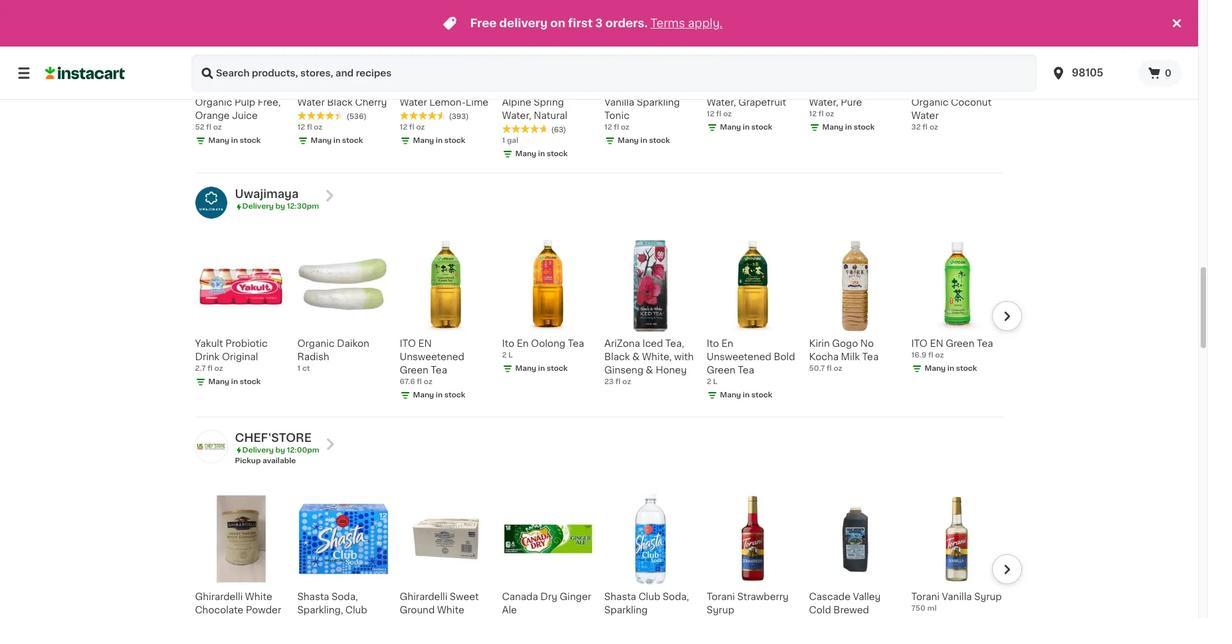 Task type: locate. For each thing, give the bounding box(es) containing it.
1 en from the left
[[418, 339, 432, 348]]

vanilla
[[604, 98, 634, 107], [942, 592, 972, 601]]

many down ito en unsweetened bold green tea 2 l on the bottom of page
[[720, 391, 741, 398]]

2 vertical spatial item carousel region
[[176, 488, 1022, 618]]

ito inside "ito en green tea 16.9 fl oz"
[[911, 339, 928, 348]]

ito up 67.6
[[400, 339, 416, 348]]

1 waterloo from the left
[[297, 85, 339, 94]]

vanilla inside torani vanilla syrup 750 ml
[[942, 592, 972, 601]]

0 vertical spatial l
[[508, 351, 513, 359]]

ghirardelli up ground
[[400, 592, 447, 601]]

shasta for shasta club soda, sparkling
[[604, 592, 636, 601]]

gal
[[507, 137, 518, 144]]

water, inside lacroix sparkling water, pure 12 fl oz
[[809, 98, 838, 107]]

67.6
[[400, 378, 415, 385]]

1 lacroix from the left
[[707, 85, 742, 94]]

stock down '(536)'
[[342, 137, 363, 144]]

limited time offer region
[[0, 0, 1169, 47]]

water
[[297, 98, 325, 107], [400, 98, 427, 107], [911, 111, 939, 120]]

0 vertical spatial strawberry
[[644, 85, 695, 94]]

water inside the waterloo sparkling water black cherry
[[297, 98, 325, 107]]

organic up uncle
[[196, 69, 227, 77]]

uncle
[[195, 85, 222, 94]]

stock down ito en unsweetened bold green tea 2 l on the bottom of page
[[751, 391, 772, 398]]

2 delivery from the top
[[242, 446, 274, 454]]

1 vertical spatial 2
[[707, 378, 711, 385]]

in down pure
[[845, 124, 852, 131]]

many down drink at left
[[208, 378, 229, 385]]

shasta inside shasta soda, sparkling, club
[[297, 592, 329, 601]]

arizona
[[604, 339, 640, 348]]

black for waterloo
[[327, 98, 353, 107]]

1 horizontal spatial &
[[646, 365, 653, 375]]

many in stock down (63)
[[515, 150, 568, 158]]

12 fl oz down waterloo sparkling water lemon-lime
[[400, 124, 425, 131]]

1 vertical spatial strawberry
[[737, 592, 789, 601]]

syrup inside torani strawberry syrup
[[707, 605, 734, 614]]

0 vertical spatial club
[[639, 592, 660, 601]]

in down original
[[231, 378, 238, 385]]

1 horizontal spatial soda,
[[663, 592, 689, 601]]

lemon-
[[429, 98, 466, 107]]

ito up 16.9
[[911, 339, 928, 348]]

yakult probiotic drink original 2.7 fl oz
[[195, 339, 268, 372]]

0 horizontal spatial lacroix
[[707, 85, 742, 94]]

1 horizontal spatial en
[[722, 339, 733, 348]]

1 ghirardelli from the left
[[195, 592, 243, 601]]

canada
[[502, 592, 538, 601]]

syrup for torani strawberry syrup
[[707, 605, 734, 614]]

2 en from the left
[[930, 339, 943, 348]]

ghirardelli inside ghirardelli white chocolate powder
[[195, 592, 243, 601]]

waterloo sparkling water lemon-lime
[[400, 85, 489, 107]]

0 horizontal spatial en
[[517, 339, 529, 348]]

1 delivery from the top
[[242, 203, 274, 210]]

many in stock down '(536)'
[[311, 137, 363, 144]]

2 en from the left
[[722, 339, 733, 348]]

oz inside arizona iced tea, black & white, with ginseng & honey 23 fl oz
[[622, 378, 631, 385]]

fl inside ito en unsweetened green tea 67.6 fl oz
[[417, 378, 422, 385]]

green
[[946, 339, 975, 348], [400, 365, 428, 375], [707, 365, 736, 375]]

★★★★★
[[297, 111, 344, 120], [297, 111, 344, 120], [400, 111, 446, 120], [400, 111, 446, 120], [502, 124, 549, 134], [502, 124, 549, 134]]

unsweetened up 67.6
[[400, 352, 464, 361]]

lacroix inside lacroix sparkling water, pure 12 fl oz
[[809, 85, 845, 94]]

strawberry
[[644, 85, 695, 94], [737, 592, 789, 601]]

honey
[[656, 365, 687, 375]]

water, left grapefruit
[[707, 98, 736, 107]]

1 horizontal spatial strawberry
[[737, 592, 789, 601]]

waterloo inside waterloo sparkling water lemon-lime
[[400, 85, 442, 94]]

fl inside arizona iced tea, black & white, with ginseng & honey 23 fl oz
[[616, 378, 621, 385]]

organic
[[196, 69, 227, 77], [195, 98, 232, 107], [911, 98, 949, 107], [297, 339, 335, 348]]

waterloo for lemon-
[[400, 85, 442, 94]]

0 vertical spatial vanilla
[[604, 98, 634, 107]]

32
[[911, 124, 921, 131]]

water inside waterloo sparkling water lemon-lime
[[400, 98, 427, 107]]

arizona iced tea, black & white, with ginseng & honey 23 fl oz
[[604, 339, 694, 385]]

oz inside olipop strawberry vanilla sparkling tonic 12 fl oz
[[621, 124, 630, 131]]

many down gal
[[515, 150, 536, 158]]

many in stock down pure
[[822, 124, 875, 131]]

None search field
[[191, 54, 1037, 92]]

many in stock for lacroix sparkling water, grapefruit
[[720, 124, 772, 131]]

by up the available at the left bottom
[[275, 446, 285, 454]]

0 horizontal spatial 12 fl oz
[[297, 124, 323, 131]]

2 horizontal spatial water
[[911, 111, 939, 120]]

delivery for delivery by 12:30pm
[[242, 203, 274, 210]]

club inside shasta club soda, sparkling
[[639, 592, 660, 601]]

12 inside lacroix sparkling water, grapefruit 12 fl oz
[[707, 110, 715, 118]]

many for ito en unsweetened bold green tea
[[720, 391, 741, 398]]

0 horizontal spatial syrup
[[707, 605, 734, 614]]

cherry
[[355, 98, 387, 107]]

ito for ito en unsweetened bold green tea
[[707, 339, 719, 348]]

1 horizontal spatial ito
[[707, 339, 719, 348]]

many in stock down ito en unsweetened bold green tea 2 l on the bottom of page
[[720, 391, 772, 398]]

shasta up sparkling, on the bottom
[[297, 592, 329, 601]]

spring
[[534, 98, 564, 107]]

in down "ito en green tea 16.9 fl oz"
[[948, 365, 954, 372]]

0 horizontal spatial torani
[[707, 592, 735, 601]]

unsweetened left the bold
[[707, 352, 771, 361]]

strawberry for olipop strawberry vanilla sparkling tonic 12 fl oz
[[644, 85, 695, 94]]

many for yakult probiotic drink original
[[208, 378, 229, 385]]

torani inside torani vanilla syrup 750 ml
[[911, 592, 940, 601]]

many down lacroix sparkling water, grapefruit 12 fl oz
[[720, 124, 741, 131]]

pure
[[841, 98, 862, 107]]

in for yakult probiotic drink original
[[231, 378, 238, 385]]

0 vertical spatial &
[[632, 352, 640, 361]]

lacroix inside lacroix sparkling water, grapefruit 12 fl oz
[[707, 85, 742, 94]]

1 horizontal spatial 1
[[502, 137, 505, 144]]

0 vertical spatial item carousel region
[[195, 0, 1022, 168]]

by
[[275, 203, 285, 210], [275, 446, 285, 454]]

1 gal
[[502, 137, 518, 144]]

delivery for delivery by 12:00pm
[[242, 446, 274, 454]]

water, down alpine on the left of page
[[502, 111, 531, 120]]

water for waterloo sparkling water lemon-lime
[[400, 98, 427, 107]]

1 horizontal spatial torani
[[911, 592, 940, 601]]

1 left gal
[[502, 137, 505, 144]]

0 horizontal spatial ghirardelli
[[195, 592, 243, 601]]

en left oolong
[[517, 339, 529, 348]]

soda,
[[332, 592, 358, 601], [663, 592, 689, 601]]

organic up radish
[[297, 339, 335, 348]]

stock down pure
[[854, 124, 875, 131]]

1 horizontal spatial 2
[[707, 378, 711, 385]]

stock
[[751, 124, 772, 131], [854, 124, 875, 131], [240, 137, 261, 144], [342, 137, 363, 144], [444, 137, 465, 144], [649, 137, 670, 144], [547, 150, 568, 158], [547, 365, 568, 372], [956, 365, 977, 372], [240, 378, 261, 385], [444, 391, 465, 398], [751, 391, 772, 398]]

1 horizontal spatial black
[[604, 352, 630, 361]]

stock for uncle matt's organic pulp free, orange juice
[[240, 137, 261, 144]]

soda, inside shasta soda, sparkling, club
[[332, 592, 358, 601]]

many in stock down lacroix sparkling water, grapefruit 12 fl oz
[[720, 124, 772, 131]]

sparkling for black
[[342, 85, 385, 94]]

ito inside ito en unsweetened bold green tea 2 l
[[707, 339, 719, 348]]

in down olipop strawberry vanilla sparkling tonic 12 fl oz on the right
[[641, 137, 647, 144]]

12 fl oz for waterloo sparkling water black cherry
[[297, 124, 323, 131]]

1 horizontal spatial water,
[[707, 98, 736, 107]]

en inside "ito en green tea 16.9 fl oz"
[[930, 339, 943, 348]]

ghirardelli sweet ground whit link
[[400, 493, 491, 618]]

ghirardelli inside ghirardelli sweet ground whit
[[400, 592, 447, 601]]

sparkling inside waterloo sparkling water lemon-lime
[[444, 85, 487, 94]]

unsweetened
[[400, 352, 464, 361], [707, 352, 771, 361]]

many in stock down ito en oolong tea 2 l
[[515, 365, 568, 372]]

1 unsweetened from the left
[[400, 352, 464, 361]]

in for lacroix sparkling water, grapefruit
[[743, 124, 750, 131]]

0 horizontal spatial soda,
[[332, 592, 358, 601]]

750
[[911, 604, 926, 612]]

ghirardelli up chocolate
[[195, 592, 243, 601]]

1 horizontal spatial syrup
[[974, 592, 1002, 601]]

water left "lemon-"
[[400, 98, 427, 107]]

2 soda, from the left
[[663, 592, 689, 601]]

black for arizona
[[604, 352, 630, 361]]

1 horizontal spatial green
[[707, 365, 736, 375]]

fl inside uncle matt's organic pulp free, orange juice 52 fl oz
[[206, 124, 211, 131]]

ito en green tea 16.9 fl oz
[[911, 339, 993, 359]]

0 horizontal spatial water,
[[502, 111, 531, 120]]

torani inside torani strawberry syrup
[[707, 592, 735, 601]]

cascade valley cold brewe
[[809, 592, 881, 618]]

stock down ito en unsweetened green tea 67.6 fl oz
[[444, 391, 465, 398]]

tea
[[568, 339, 584, 348], [977, 339, 993, 348], [862, 352, 879, 361], [431, 365, 447, 375], [738, 365, 754, 375]]

in down the waterloo sparkling water black cherry
[[334, 137, 340, 144]]

sparkling
[[342, 85, 385, 94], [444, 85, 487, 94], [745, 85, 788, 94], [847, 85, 890, 94], [637, 98, 680, 107], [604, 605, 648, 614]]

1 by from the top
[[275, 203, 285, 210]]

sparkling inside lacroix sparkling water, grapefruit 12 fl oz
[[745, 85, 788, 94]]

chocolate
[[195, 605, 243, 614]]

oz inside ito en unsweetened green tea 67.6 fl oz
[[424, 378, 432, 385]]

in down ito en oolong tea 2 l
[[538, 365, 545, 372]]

1 vertical spatial club
[[345, 605, 367, 614]]

0 horizontal spatial l
[[508, 351, 513, 359]]

1 horizontal spatial vanilla
[[942, 592, 972, 601]]

1 ito from the left
[[502, 339, 514, 348]]

en
[[517, 339, 529, 348], [722, 339, 733, 348]]

organic inside harmless harvest organic coconut water 32 fl oz
[[911, 98, 949, 107]]

0 button
[[1138, 60, 1182, 86]]

many in stock down '(393)'
[[413, 137, 465, 144]]

2 by from the top
[[275, 446, 285, 454]]

1 vertical spatial by
[[275, 446, 285, 454]]

canada dry ginger ale link
[[502, 493, 594, 618]]

2 torani from the left
[[911, 592, 940, 601]]

0 vertical spatial delivery
[[242, 203, 274, 210]]

strawberry inside olipop strawberry vanilla sparkling tonic 12 fl oz
[[644, 85, 695, 94]]

yakult
[[195, 339, 223, 348]]

en inside ito en unsweetened bold green tea 2 l
[[722, 339, 733, 348]]

white,
[[642, 352, 672, 361]]

2 inside ito en unsweetened bold green tea 2 l
[[707, 378, 711, 385]]

water, left pure
[[809, 98, 838, 107]]

black inside the waterloo sparkling water black cherry
[[327, 98, 353, 107]]

ml
[[927, 604, 937, 612]]

many down tonic
[[618, 137, 639, 144]]

water, for lacroix sparkling water, grapefruit
[[707, 98, 736, 107]]

12 fl oz
[[297, 124, 323, 131], [400, 124, 425, 131]]

many down ito en oolong tea 2 l
[[515, 365, 536, 372]]

waterloo inside the waterloo sparkling water black cherry
[[297, 85, 339, 94]]

powder
[[246, 605, 281, 614]]

in for lacroix sparkling water, pure
[[845, 124, 852, 131]]

in for ito en green tea
[[948, 365, 954, 372]]

black down the arizona
[[604, 352, 630, 361]]

2 ito from the left
[[911, 339, 928, 348]]

terms apply. link
[[651, 18, 723, 29]]

1 vertical spatial syrup
[[707, 605, 734, 614]]

unsweetened inside ito en unsweetened bold green tea 2 l
[[707, 352, 771, 361]]

en inside ito en oolong tea 2 l
[[517, 339, 529, 348]]

sparkling for lemon-
[[444, 85, 487, 94]]

1 horizontal spatial lacroix
[[809, 85, 845, 94]]

tea inside ito en unsweetened bold green tea 2 l
[[738, 365, 754, 375]]

2 horizontal spatial water,
[[809, 98, 838, 107]]

ct
[[302, 365, 310, 372]]

0 vertical spatial black
[[327, 98, 353, 107]]

lacroix up grapefruit
[[707, 85, 742, 94]]

0 horizontal spatial green
[[400, 365, 428, 375]]

1 inside organic daikon radish 1 ct
[[297, 365, 301, 372]]

& up ginseng
[[632, 352, 640, 361]]

en right tea,
[[722, 339, 733, 348]]

0 horizontal spatial club
[[345, 605, 367, 614]]

many down pure
[[822, 124, 843, 131]]

1 en from the left
[[517, 339, 529, 348]]

0 vertical spatial 1
[[502, 137, 505, 144]]

12:00pm
[[287, 446, 319, 454]]

0 horizontal spatial 2
[[502, 351, 507, 359]]

1 horizontal spatial water
[[400, 98, 427, 107]]

1 vertical spatial l
[[713, 378, 718, 385]]

ghirardelli for ground
[[400, 592, 447, 601]]

1 shasta from the left
[[297, 592, 329, 601]]

black up '(536)'
[[327, 98, 353, 107]]

0 vertical spatial syrup
[[974, 592, 1002, 601]]

1 horizontal spatial 12 fl oz
[[400, 124, 425, 131]]

many down the waterloo sparkling water black cherry
[[311, 137, 332, 144]]

ito
[[502, 339, 514, 348], [707, 339, 719, 348]]

1 12 fl oz from the left
[[297, 124, 323, 131]]

stock down grapefruit
[[751, 124, 772, 131]]

many for lacroix sparkling water, pure
[[822, 124, 843, 131]]

2 unsweetened from the left
[[707, 352, 771, 361]]

water, for lacroix sparkling water, pure
[[809, 98, 838, 107]]

stock for yakult probiotic drink original
[[240, 378, 261, 385]]

12 fl oz for waterloo sparkling water lemon-lime
[[400, 124, 425, 131]]

many in stock for ito en green tea
[[925, 365, 977, 372]]

ito right tea,
[[707, 339, 719, 348]]

in down natural
[[538, 150, 545, 158]]

1 ito from the left
[[400, 339, 416, 348]]

item carousel region
[[195, 0, 1022, 168], [176, 234, 1022, 411], [176, 488, 1022, 618]]

ito en unsweetened green tea 67.6 fl oz
[[400, 339, 464, 385]]

kocha
[[809, 352, 839, 361]]

organic up orange
[[195, 98, 232, 107]]

many in stock for ito en oolong tea
[[515, 365, 568, 372]]

torani for torani vanilla syrup 750 ml
[[911, 592, 940, 601]]

organic down harmless
[[911, 98, 949, 107]]

water up 32
[[911, 111, 939, 120]]

white
[[245, 592, 272, 601]]

black inside arizona iced tea, black & white, with ginseng & honey 23 fl oz
[[604, 352, 630, 361]]

water inside harmless harvest organic coconut water 32 fl oz
[[911, 111, 939, 120]]

water right free,
[[297, 98, 325, 107]]

0 horizontal spatial unsweetened
[[400, 352, 464, 361]]

2 lacroix from the left
[[809, 85, 845, 94]]

many in stock down "ito en green tea 16.9 fl oz"
[[925, 365, 977, 372]]

natural
[[534, 111, 568, 120]]

stock for olipop strawberry vanilla sparkling tonic
[[649, 137, 670, 144]]

2 shasta from the left
[[604, 592, 636, 601]]

12 fl oz down the waterloo sparkling water black cherry
[[297, 124, 323, 131]]

water,
[[707, 98, 736, 107], [809, 98, 838, 107], [502, 111, 531, 120]]

0 horizontal spatial vanilla
[[604, 98, 634, 107]]

club inside shasta soda, sparkling, club
[[345, 605, 367, 614]]

many in stock down olipop strawberry vanilla sparkling tonic 12 fl oz on the right
[[618, 137, 670, 144]]

in down the juice
[[231, 137, 238, 144]]

l inside ito en unsweetened bold green tea 2 l
[[713, 378, 718, 385]]

in
[[743, 124, 750, 131], [845, 124, 852, 131], [231, 137, 238, 144], [334, 137, 340, 144], [436, 137, 443, 144], [641, 137, 647, 144], [538, 150, 545, 158], [538, 365, 545, 372], [948, 365, 954, 372], [231, 378, 238, 385], [436, 391, 443, 398], [743, 391, 750, 398]]

1
[[502, 137, 505, 144], [297, 365, 301, 372]]

organic inside organic daikon radish 1 ct
[[297, 339, 335, 348]]

2 horizontal spatial green
[[946, 339, 975, 348]]

in down lacroix sparkling water, grapefruit 12 fl oz
[[743, 124, 750, 131]]

item carousel region containing yakult probiotic drink original
[[176, 234, 1022, 411]]

1 vertical spatial vanilla
[[942, 592, 972, 601]]

ito
[[400, 339, 416, 348], [911, 339, 928, 348]]

syrup inside torani vanilla syrup 750 ml
[[974, 592, 1002, 601]]

chef'store
[[235, 432, 312, 443]]

stock for ito en oolong tea
[[547, 365, 568, 372]]

milk
[[841, 352, 860, 361]]

ito inside ito en oolong tea 2 l
[[502, 339, 514, 348]]

0 horizontal spatial waterloo
[[297, 85, 339, 94]]

stock down original
[[240, 378, 261, 385]]

sparkling inside lacroix sparkling water, pure 12 fl oz
[[847, 85, 890, 94]]

0 horizontal spatial black
[[327, 98, 353, 107]]

orders.
[[605, 18, 648, 29]]

1 vertical spatial delivery
[[242, 446, 274, 454]]

1 horizontal spatial club
[[639, 592, 660, 601]]

stock down olipop strawberry vanilla sparkling tonic 12 fl oz on the right
[[649, 137, 670, 144]]

1 vertical spatial black
[[604, 352, 630, 361]]

1 horizontal spatial unsweetened
[[707, 352, 771, 361]]

in down ito en unsweetened green tea 67.6 fl oz
[[436, 391, 443, 398]]

lacroix sparkling water, pure 12 fl oz
[[809, 85, 890, 118]]

2 12 fl oz from the left
[[400, 124, 425, 131]]

shasta for shasta soda, sparkling, club
[[297, 592, 329, 601]]

1 vertical spatial 1
[[297, 365, 301, 372]]

2 ito from the left
[[707, 339, 719, 348]]

delivery
[[242, 203, 274, 210], [242, 446, 274, 454]]

ito inside ito en unsweetened green tea 67.6 fl oz
[[400, 339, 416, 348]]

matt's
[[224, 85, 254, 94]]

ito left oolong
[[502, 339, 514, 348]]

1 soda, from the left
[[332, 592, 358, 601]]

oz inside harmless harvest organic coconut water 32 fl oz
[[930, 124, 938, 131]]

gogo
[[832, 339, 858, 348]]

delivery down uwajimaya
[[242, 203, 274, 210]]

& down white,
[[646, 365, 653, 375]]

many in stock down ito en unsweetened green tea 67.6 fl oz
[[413, 391, 465, 398]]

item carousel region containing ghirardelli white chocolate powder
[[176, 488, 1022, 618]]

en inside ito en unsweetened green tea 67.6 fl oz
[[418, 339, 432, 348]]

1 left ct
[[297, 365, 301, 372]]

1 torani from the left
[[707, 592, 735, 601]]

shasta
[[297, 592, 329, 601], [604, 592, 636, 601]]

(63)
[[551, 126, 566, 134]]

delivery up the pickup available
[[242, 446, 274, 454]]

many down 67.6
[[413, 391, 434, 398]]

0 vertical spatial by
[[275, 203, 285, 210]]

many in stock down the juice
[[208, 137, 261, 144]]

1 horizontal spatial ito
[[911, 339, 928, 348]]

kirin
[[809, 339, 830, 348]]

oz inside uncle matt's organic pulp free, orange juice 52 fl oz
[[213, 124, 222, 131]]

fl inside harmless harvest organic coconut water 32 fl oz
[[923, 124, 928, 131]]

2 ghirardelli from the left
[[400, 592, 447, 601]]

stock down the juice
[[240, 137, 261, 144]]

lacroix for grapefruit
[[707, 85, 742, 94]]

ito for ito en green tea
[[911, 339, 928, 348]]

strawberry inside torani strawberry syrup
[[737, 592, 789, 601]]

0 horizontal spatial ito
[[502, 339, 514, 348]]

0 horizontal spatial 1
[[297, 365, 301, 372]]

50.7
[[809, 365, 825, 372]]

sparkling inside olipop strawberry vanilla sparkling tonic 12 fl oz
[[637, 98, 680, 107]]

uwajimaya image
[[195, 187, 227, 219]]

0 horizontal spatial water
[[297, 98, 325, 107]]

0 horizontal spatial shasta
[[297, 592, 329, 601]]

many down orange
[[208, 137, 229, 144]]

stock down "ito en green tea 16.9 fl oz"
[[956, 365, 977, 372]]

sparkling for grapefruit
[[745, 85, 788, 94]]

2
[[502, 351, 507, 359], [707, 378, 711, 385]]

0 vertical spatial 2
[[502, 351, 507, 359]]

shasta right ginger
[[604, 592, 636, 601]]

oz inside kirin gogo no kocha milk tea 50.7 fl oz
[[834, 365, 842, 372]]

many down 16.9
[[925, 365, 946, 372]]

in down ito en unsweetened bold green tea 2 l on the bottom of page
[[743, 391, 750, 398]]

many in stock down original
[[208, 378, 261, 385]]

0 horizontal spatial strawberry
[[644, 85, 695, 94]]

2 waterloo from the left
[[400, 85, 442, 94]]

many in stock for olipop strawberry vanilla sparkling tonic
[[618, 137, 670, 144]]

Search field
[[191, 54, 1037, 92]]

l
[[508, 351, 513, 359], [713, 378, 718, 385]]

club
[[639, 592, 660, 601], [345, 605, 367, 614]]

pulp
[[235, 98, 255, 107]]

0 horizontal spatial en
[[418, 339, 432, 348]]

uwajimaya
[[235, 189, 299, 199]]

1 horizontal spatial ghirardelli
[[400, 592, 447, 601]]

shasta inside shasta club soda, sparkling
[[604, 592, 636, 601]]

juice
[[232, 111, 258, 120]]

oz inside "ito en green tea 16.9 fl oz"
[[935, 351, 944, 359]]

1 horizontal spatial en
[[930, 339, 943, 348]]

many in stock for uncle matt's organic pulp free, orange juice
[[208, 137, 261, 144]]

98105 button
[[1043, 54, 1138, 92]]

1 horizontal spatial l
[[713, 378, 718, 385]]

1 horizontal spatial waterloo
[[400, 85, 442, 94]]

0 horizontal spatial ito
[[400, 339, 416, 348]]

water, inside lacroix sparkling water, grapefruit 12 fl oz
[[707, 98, 736, 107]]

1 horizontal spatial shasta
[[604, 592, 636, 601]]

lacroix up pure
[[809, 85, 845, 94]]

1 vertical spatial item carousel region
[[176, 234, 1022, 411]]

by down uwajimaya
[[275, 203, 285, 210]]

stock for lacroix sparkling water, pure
[[854, 124, 875, 131]]

stock down ito en oolong tea 2 l
[[547, 365, 568, 372]]

ito en unsweetened bold green tea 2 l
[[707, 339, 795, 385]]

sparkling inside the waterloo sparkling water black cherry
[[342, 85, 385, 94]]



Task type: vqa. For each thing, say whether or not it's contained in the screenshot.
Everyday
no



Task type: describe. For each thing, give the bounding box(es) containing it.
green inside ito en unsweetened bold green tea 2 l
[[707, 365, 736, 375]]

iced
[[643, 339, 663, 348]]

cascade valley cold brewe link
[[809, 493, 901, 618]]

2 inside ito en oolong tea 2 l
[[502, 351, 507, 359]]

ghirardelli for chocolate
[[195, 592, 243, 601]]

ito for ito en unsweetened green tea
[[400, 339, 416, 348]]

ghirardelli white chocolate powder
[[195, 592, 281, 614]]

fl inside lacroix sparkling water, grapefruit 12 fl oz
[[716, 110, 721, 118]]

item carousel region containing uncle matt's organic pulp free, orange juice
[[195, 0, 1022, 168]]

in for uncle matt's organic pulp free, orange juice
[[231, 137, 238, 144]]

1 vertical spatial &
[[646, 365, 653, 375]]

tea inside ito en oolong tea 2 l
[[568, 339, 584, 348]]

ghirardelli sweet ground whit
[[400, 592, 491, 618]]

en for unsweetened
[[722, 339, 733, 348]]

many in stock for yakult probiotic drink original
[[208, 378, 261, 385]]

many in stock for lacroix sparkling water, pure
[[822, 124, 875, 131]]

pickup
[[235, 457, 261, 464]]

vanilla inside olipop strawberry vanilla sparkling tonic 12 fl oz
[[604, 98, 634, 107]]

in for ito en unsweetened green tea
[[436, 391, 443, 398]]

many for lacroix sparkling water, grapefruit
[[720, 124, 741, 131]]

cold
[[809, 605, 831, 614]]

0
[[1165, 68, 1172, 78]]

many for ito en unsweetened green tea
[[413, 391, 434, 398]]

many in stock for ito en unsweetened green tea
[[413, 391, 465, 398]]

en for 16.9
[[930, 339, 943, 348]]

free
[[470, 18, 497, 29]]

delivery
[[499, 18, 548, 29]]

16.9
[[911, 351, 927, 359]]

l inside ito en oolong tea 2 l
[[508, 351, 513, 359]]

shasta soda, sparkling, club link
[[297, 493, 389, 618]]

fl inside kirin gogo no kocha milk tea 50.7 fl oz
[[827, 365, 832, 372]]

fl inside "ito en green tea 16.9 fl oz"
[[928, 351, 934, 359]]

harmless harvest organic coconut water 32 fl oz
[[911, 85, 995, 131]]

by for 12:00pm
[[275, 446, 285, 454]]

green inside ito en unsweetened green tea 67.6 fl oz
[[400, 365, 428, 375]]

alpine
[[502, 98, 531, 107]]

radish
[[297, 352, 329, 361]]

first
[[568, 18, 593, 29]]

tea inside "ito en green tea 16.9 fl oz"
[[977, 339, 993, 348]]

water, inside 'crystal geyser alpine spring water, natural'
[[502, 111, 531, 120]]

many for uncle matt's organic pulp free, orange juice
[[208, 137, 229, 144]]

waterloo for black
[[297, 85, 339, 94]]

ginseng
[[604, 365, 644, 375]]

in down "lemon-"
[[436, 137, 443, 144]]

0 horizontal spatial &
[[632, 352, 640, 361]]

geyser
[[538, 85, 572, 94]]

organic daikon radish 1 ct
[[297, 339, 369, 372]]

uncle matt's organic pulp free, orange juice 52 fl oz
[[195, 85, 281, 131]]

item carousel region for uwajimaya
[[176, 234, 1022, 411]]

(536)
[[347, 113, 367, 120]]

stock for ito en unsweetened green tea
[[444, 391, 465, 398]]

fl inside lacroix sparkling water, pure 12 fl oz
[[819, 110, 824, 118]]

unsweetened for green
[[707, 352, 771, 361]]

torani strawberry syrup
[[707, 592, 789, 614]]

syrup for torani vanilla syrup 750 ml
[[974, 592, 1002, 601]]

fl inside yakult probiotic drink original 2.7 fl oz
[[208, 365, 213, 372]]

harvest
[[958, 85, 995, 94]]

many for ito en oolong tea
[[515, 365, 536, 372]]

cascade
[[809, 592, 851, 601]]

stock down (63)
[[547, 150, 568, 158]]

in for ito en unsweetened bold green tea
[[743, 391, 750, 398]]

98105 button
[[1051, 54, 1130, 92]]

lacroix for pure
[[809, 85, 845, 94]]

98105
[[1072, 68, 1104, 78]]

no
[[861, 339, 874, 348]]

green inside "ito en green tea 16.9 fl oz"
[[946, 339, 975, 348]]

ginger
[[560, 592, 591, 601]]

original
[[222, 352, 258, 361]]

tea,
[[665, 339, 684, 348]]

shasta club soda, sparkling link
[[604, 493, 696, 618]]

harmless
[[911, 85, 956, 94]]

unsweetened for tea
[[400, 352, 464, 361]]

en for oolong
[[517, 339, 529, 348]]

fl inside olipop strawberry vanilla sparkling tonic 12 fl oz
[[614, 124, 619, 131]]

oz inside lacroix sparkling water, pure 12 fl oz
[[826, 110, 834, 118]]

in for ito en oolong tea
[[538, 365, 545, 372]]

sparkling,
[[297, 605, 343, 614]]

lime
[[466, 98, 489, 107]]

dry
[[540, 592, 557, 601]]

on
[[550, 18, 565, 29]]

olipop strawberry vanilla sparkling tonic 12 fl oz
[[604, 85, 695, 131]]

torani vanilla syrup 750 ml
[[911, 592, 1002, 612]]

sweet
[[450, 592, 479, 601]]

many for olipop strawberry vanilla sparkling tonic
[[618, 137, 639, 144]]

ito en oolong tea 2 l
[[502, 339, 584, 359]]

orange
[[195, 111, 230, 120]]

torani for torani strawberry syrup
[[707, 592, 735, 601]]

lacroix sparkling water, grapefruit 12 fl oz
[[707, 85, 788, 118]]

torani strawberry syrup link
[[707, 493, 798, 618]]

item carousel region for chef'store
[[176, 488, 1022, 618]]

daikon
[[337, 339, 369, 348]]

crystal
[[502, 85, 536, 94]]

free,
[[258, 98, 281, 107]]

drink
[[195, 352, 220, 361]]

soda, inside shasta club soda, sparkling
[[663, 592, 689, 601]]

free delivery on first 3 orders. terms apply.
[[470, 18, 723, 29]]

strawberry for torani strawberry syrup
[[737, 592, 789, 601]]

bold
[[774, 352, 795, 361]]

crystal geyser alpine spring water, natural
[[502, 85, 572, 120]]

by for 12:30pm
[[275, 203, 285, 210]]

coconut
[[951, 98, 992, 107]]

en for tea
[[418, 339, 432, 348]]

many in stock for ito en unsweetened bold green tea
[[720, 391, 772, 398]]

chef'store image
[[195, 430, 227, 462]]

52
[[195, 124, 204, 131]]

kirin gogo no kocha milk tea 50.7 fl oz
[[809, 339, 879, 372]]

stock down '(393)'
[[444, 137, 465, 144]]

probiotic
[[225, 339, 268, 348]]

terms
[[651, 18, 685, 29]]

stock for ito en green tea
[[956, 365, 977, 372]]

instacart logo image
[[45, 65, 125, 81]]

delivery by 12:30pm
[[242, 203, 319, 210]]

with
[[674, 352, 694, 361]]

stock for lacroix sparkling water, grapefruit
[[751, 124, 772, 131]]

shasta soda, sparkling, club
[[297, 592, 367, 614]]

sparkling for pure
[[847, 85, 890, 94]]

in for olipop strawberry vanilla sparkling tonic
[[641, 137, 647, 144]]

canada dry ginger ale
[[502, 592, 591, 614]]

many for ito en green tea
[[925, 365, 946, 372]]

shasta club soda, sparkling
[[604, 592, 689, 614]]

waterloo sparkling water black cherry
[[297, 85, 387, 107]]

ground
[[400, 605, 435, 614]]

oz inside lacroix sparkling water, grapefruit 12 fl oz
[[723, 110, 732, 118]]

water for waterloo sparkling water black cherry
[[297, 98, 325, 107]]

available
[[263, 457, 296, 464]]

12 inside lacroix sparkling water, pure 12 fl oz
[[809, 110, 817, 118]]

tea inside kirin gogo no kocha milk tea 50.7 fl oz
[[862, 352, 879, 361]]

tonic
[[604, 111, 630, 120]]

sparkling inside shasta club soda, sparkling
[[604, 605, 648, 614]]

12 inside olipop strawberry vanilla sparkling tonic 12 fl oz
[[604, 124, 612, 131]]

ito for ito en oolong tea
[[502, 339, 514, 348]]

ghirardelli white chocolate powder link
[[195, 493, 287, 618]]

stock for ito en unsweetened bold green tea
[[751, 391, 772, 398]]

oz inside yakult probiotic drink original 2.7 fl oz
[[214, 365, 223, 372]]

tea inside ito en unsweetened green tea 67.6 fl oz
[[431, 365, 447, 375]]

delivery by 12:00pm
[[242, 446, 319, 454]]

oolong
[[531, 339, 565, 348]]

olipop
[[604, 85, 642, 94]]

many down "lemon-"
[[413, 137, 434, 144]]

organic inside uncle matt's organic pulp free, orange juice 52 fl oz
[[195, 98, 232, 107]]



